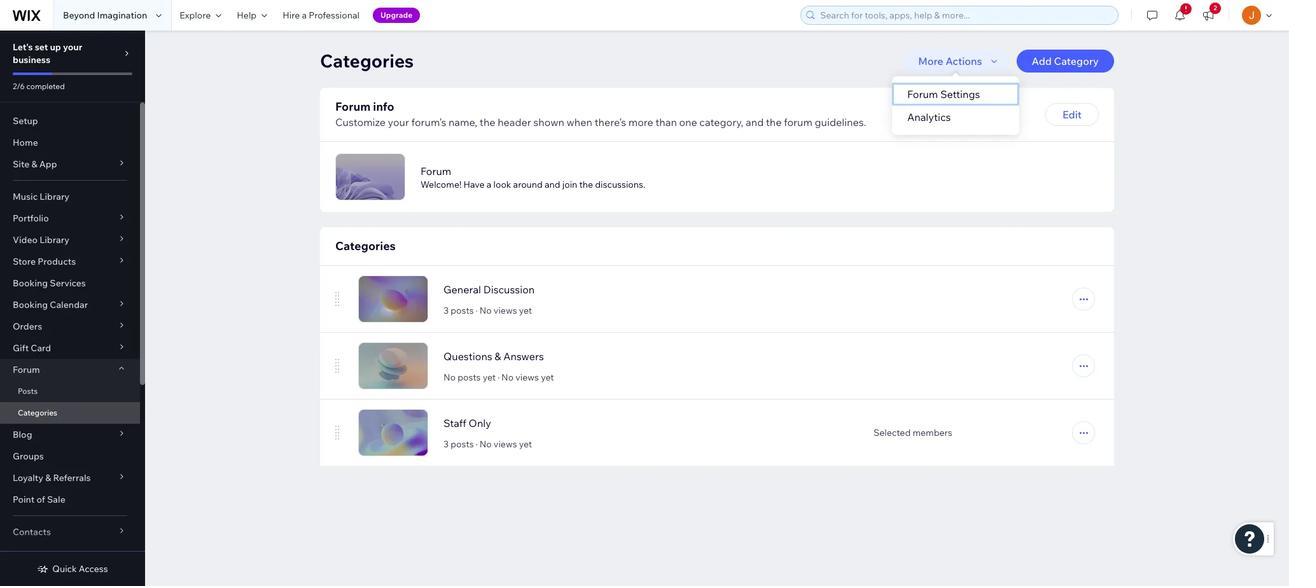 Task type: describe. For each thing, give the bounding box(es) containing it.
loyalty & referrals button
[[0, 467, 140, 489]]

1 vertical spatial views
[[516, 372, 539, 383]]

menu containing forum settings
[[893, 83, 1020, 129]]

calendar
[[50, 299, 88, 311]]

than
[[656, 116, 677, 129]]

info
[[373, 99, 394, 114]]

add category
[[1032, 55, 1099, 67]]

staff
[[444, 417, 467, 430]]

hire a professional
[[283, 10, 360, 21]]

look
[[494, 179, 511, 190]]

only
[[469, 417, 491, 430]]

beyond imagination
[[63, 10, 147, 21]]

staff only link
[[444, 416, 859, 431]]

& for questions
[[495, 350, 501, 363]]

one
[[680, 116, 698, 129]]

general discussion link
[[444, 282, 859, 297]]

category,
[[700, 116, 744, 129]]

general
[[444, 283, 481, 296]]

forum
[[784, 116, 813, 129]]

add
[[1032, 55, 1052, 67]]

booking for booking services
[[13, 278, 48, 289]]

gift
[[13, 342, 29, 354]]

services
[[50, 278, 86, 289]]

categories link
[[0, 402, 140, 424]]

settings
[[941, 88, 981, 101]]

posts for general
[[451, 305, 474, 316]]

customize
[[335, 116, 386, 129]]

home
[[13, 137, 38, 148]]

hire a professional link
[[275, 0, 367, 31]]

booking calendar
[[13, 299, 88, 311]]

more
[[629, 116, 654, 129]]

and inside forum welcome! have a look around and join the discussions.
[[545, 179, 561, 190]]

site
[[13, 159, 29, 170]]

have
[[464, 179, 485, 190]]

groups link
[[0, 446, 140, 467]]

video
[[13, 234, 38, 246]]

a inside forum welcome! have a look around and join the discussions.
[[487, 179, 492, 190]]

setup
[[13, 115, 38, 127]]

booking for booking calendar
[[13, 299, 48, 311]]

2/6 completed
[[13, 81, 65, 91]]

edit
[[1063, 108, 1082, 121]]

1 vertical spatial categories
[[335, 239, 396, 253]]

your for set
[[63, 41, 82, 53]]

access
[[79, 563, 108, 575]]

store products
[[13, 256, 76, 267]]

actions
[[946, 55, 983, 67]]

gift card button
[[0, 337, 140, 359]]

completed
[[26, 81, 65, 91]]

set
[[35, 41, 48, 53]]

3 posts · no views yet for discussion
[[444, 305, 532, 316]]

contacts
[[13, 526, 51, 538]]

around
[[513, 179, 543, 190]]

and inside the forum info customize your forum's name, the header shown when there's more than one category, and the forum guidelines.
[[746, 116, 764, 129]]

help
[[237, 10, 257, 21]]

discussion
[[484, 283, 535, 296]]

posts link
[[0, 381, 140, 402]]

general discussion
[[444, 283, 535, 296]]

welcome!
[[421, 179, 462, 190]]

2 horizontal spatial the
[[766, 116, 782, 129]]

app
[[39, 159, 57, 170]]

3 posts · no views yet for only
[[444, 439, 532, 450]]

no posts yet · no views yet
[[444, 372, 554, 383]]

setup link
[[0, 110, 140, 132]]

sidebar element
[[0, 31, 145, 586]]

category
[[1055, 55, 1099, 67]]

& for site
[[31, 159, 37, 170]]

staff only
[[444, 417, 491, 430]]

posts for questions
[[458, 372, 481, 383]]

quick
[[52, 563, 77, 575]]

portfolio button
[[0, 208, 140, 229]]

communications
[[13, 548, 84, 560]]

site & app button
[[0, 153, 140, 175]]

help button
[[229, 0, 275, 31]]

video library
[[13, 234, 69, 246]]

questions & answers
[[444, 350, 544, 363]]

blog button
[[0, 424, 140, 446]]

booking services
[[13, 278, 86, 289]]

orders button
[[0, 316, 140, 337]]

Search for tools, apps, help & more... field
[[817, 6, 1115, 24]]

site & app
[[13, 159, 57, 170]]

add category button
[[1017, 50, 1115, 73]]

music
[[13, 191, 38, 202]]



Task type: locate. For each thing, give the bounding box(es) containing it.
&
[[31, 159, 37, 170], [495, 350, 501, 363], [45, 472, 51, 484]]

forum inside forum welcome! have a look around and join the discussions.
[[421, 165, 452, 178]]

questions & answers link
[[444, 349, 859, 364]]

3 posts · no views yet down 'only'
[[444, 439, 532, 450]]

hire
[[283, 10, 300, 21]]

0 vertical spatial 3 posts · no views yet
[[444, 305, 532, 316]]

booking inside "popup button"
[[13, 299, 48, 311]]

library up products
[[40, 234, 69, 246]]

forum welcome! have a look around and join the discussions.
[[421, 165, 646, 190]]

& inside dropdown button
[[45, 472, 51, 484]]

answers
[[504, 350, 544, 363]]

1 3 posts · no views yet from the top
[[444, 305, 532, 316]]

upgrade button
[[373, 8, 420, 23]]

gift card
[[13, 342, 51, 354]]

portfolio
[[13, 213, 49, 224]]

more actions button
[[903, 50, 1009, 73]]

let's
[[13, 41, 33, 53]]

2 library from the top
[[40, 234, 69, 246]]

2 vertical spatial categories
[[18, 408, 57, 418]]

no
[[480, 305, 492, 316], [444, 372, 456, 383], [502, 372, 514, 383], [480, 439, 492, 450]]

views for discussion
[[494, 305, 517, 316]]

& up no posts yet · no views yet
[[495, 350, 501, 363]]

groups
[[13, 451, 44, 462]]

booking calendar button
[[0, 294, 140, 316]]

2 booking from the top
[[13, 299, 48, 311]]

3 posts · no views yet
[[444, 305, 532, 316], [444, 439, 532, 450]]

0 vertical spatial posts
[[451, 305, 474, 316]]

no down 'questions & answers'
[[502, 372, 514, 383]]

imagination
[[97, 10, 147, 21]]

card
[[31, 342, 51, 354]]

the inside forum welcome! have a look around and join the discussions.
[[580, 179, 593, 190]]

posts down staff only
[[451, 439, 474, 450]]

analytics
[[908, 111, 951, 124]]

store products button
[[0, 251, 140, 272]]

let's set up your business
[[13, 41, 82, 66]]

1 horizontal spatial your
[[388, 116, 409, 129]]

a right hire
[[302, 10, 307, 21]]

0 vertical spatial &
[[31, 159, 37, 170]]

library for video library
[[40, 234, 69, 246]]

name,
[[449, 116, 478, 129]]

1 vertical spatial a
[[487, 179, 492, 190]]

forum up 'posts'
[[13, 364, 40, 376]]

library
[[40, 191, 69, 202], [40, 234, 69, 246]]

0 vertical spatial views
[[494, 305, 517, 316]]

categories
[[320, 50, 414, 72], [335, 239, 396, 253], [18, 408, 57, 418]]

· down 'only'
[[476, 439, 478, 450]]

1 vertical spatial &
[[495, 350, 501, 363]]

your down info
[[388, 116, 409, 129]]

blog
[[13, 429, 32, 441]]

products
[[38, 256, 76, 267]]

1 library from the top
[[40, 191, 69, 202]]

booking down store
[[13, 278, 48, 289]]

forum
[[908, 88, 939, 101], [335, 99, 371, 114], [421, 165, 452, 178], [13, 364, 40, 376]]

1 vertical spatial posts
[[458, 372, 481, 383]]

2/6
[[13, 81, 25, 91]]

your inside let's set up your business
[[63, 41, 82, 53]]

2 vertical spatial &
[[45, 472, 51, 484]]

beyond
[[63, 10, 95, 21]]

forum info customize your forum's name, the header shown when there's more than one category, and the forum guidelines.
[[335, 99, 867, 129]]

forum for welcome!
[[421, 165, 452, 178]]

forum settings button
[[893, 83, 1020, 106]]

& right the site
[[31, 159, 37, 170]]

video library button
[[0, 229, 140, 251]]

1 vertical spatial ·
[[498, 372, 500, 383]]

1 horizontal spatial a
[[487, 179, 492, 190]]

· down general discussion
[[476, 305, 478, 316]]

questions
[[444, 350, 493, 363]]

library for music library
[[40, 191, 69, 202]]

& right 'loyalty'
[[45, 472, 51, 484]]

2 3 posts · no views yet from the top
[[444, 439, 532, 450]]

3
[[444, 305, 449, 316], [444, 439, 449, 450]]

no down general discussion
[[480, 305, 492, 316]]

members
[[913, 427, 953, 439]]

loyalty
[[13, 472, 43, 484]]

1 vertical spatial booking
[[13, 299, 48, 311]]

0 vertical spatial 3
[[444, 305, 449, 316]]

library inside dropdown button
[[40, 234, 69, 246]]

your inside the forum info customize your forum's name, the header shown when there's more than one category, and the forum guidelines.
[[388, 116, 409, 129]]

3 for general discussion
[[444, 305, 449, 316]]

· down 'questions & answers'
[[498, 372, 500, 383]]

forum inside forum settings button
[[908, 88, 939, 101]]

0 horizontal spatial your
[[63, 41, 82, 53]]

sale
[[47, 494, 65, 505]]

2 vertical spatial ·
[[476, 439, 478, 450]]

1 3 from the top
[[444, 305, 449, 316]]

upgrade
[[381, 10, 413, 20]]

0 vertical spatial your
[[63, 41, 82, 53]]

of
[[37, 494, 45, 505]]

forum for settings
[[908, 88, 939, 101]]

3 for staff only
[[444, 439, 449, 450]]

2 vertical spatial views
[[494, 439, 517, 450]]

communications button
[[0, 543, 140, 565]]

& inside "dropdown button"
[[31, 159, 37, 170]]

quick access button
[[37, 563, 108, 575]]

join
[[563, 179, 578, 190]]

home link
[[0, 132, 140, 153]]

0 horizontal spatial &
[[31, 159, 37, 170]]

booking
[[13, 278, 48, 289], [13, 299, 48, 311]]

a left look
[[487, 179, 492, 190]]

forum up analytics
[[908, 88, 939, 101]]

your for info
[[388, 116, 409, 129]]

0 vertical spatial library
[[40, 191, 69, 202]]

and right category, on the top right of page
[[746, 116, 764, 129]]

1 vertical spatial 3
[[444, 439, 449, 450]]

forum for info
[[335, 99, 371, 114]]

1 booking from the top
[[13, 278, 48, 289]]

0 vertical spatial and
[[746, 116, 764, 129]]

the right name,
[[480, 116, 496, 129]]

2 horizontal spatial &
[[495, 350, 501, 363]]

2 3 from the top
[[444, 439, 449, 450]]

your right up
[[63, 41, 82, 53]]

orders
[[13, 321, 42, 332]]

posts down questions
[[458, 372, 481, 383]]

2 vertical spatial posts
[[451, 439, 474, 450]]

professional
[[309, 10, 360, 21]]

your
[[63, 41, 82, 53], [388, 116, 409, 129]]

quick access
[[52, 563, 108, 575]]

forum up welcome!
[[421, 165, 452, 178]]

views for only
[[494, 439, 517, 450]]

1 vertical spatial your
[[388, 116, 409, 129]]

music library
[[13, 191, 69, 202]]

1 horizontal spatial &
[[45, 472, 51, 484]]

3 down general
[[444, 305, 449, 316]]

discussions.
[[595, 179, 646, 190]]

0 vertical spatial booking
[[13, 278, 48, 289]]

posts down general
[[451, 305, 474, 316]]

3 posts · no views yet down general discussion
[[444, 305, 532, 316]]

selected
[[874, 427, 911, 439]]

1 vertical spatial 3 posts · no views yet
[[444, 439, 532, 450]]

and left join at the top left
[[545, 179, 561, 190]]

views
[[494, 305, 517, 316], [516, 372, 539, 383], [494, 439, 517, 450]]

menu
[[893, 83, 1020, 129]]

1 vertical spatial and
[[545, 179, 561, 190]]

forum inside 'forum' popup button
[[13, 364, 40, 376]]

the right join at the top left
[[580, 179, 593, 190]]

store
[[13, 256, 36, 267]]

no down 'only'
[[480, 439, 492, 450]]

0 vertical spatial ·
[[476, 305, 478, 316]]

categories inside the sidebar element
[[18, 408, 57, 418]]

when
[[567, 116, 593, 129]]

forum inside the forum info customize your forum's name, the header shown when there's more than one category, and the forum guidelines.
[[335, 99, 371, 114]]

0 horizontal spatial and
[[545, 179, 561, 190]]

the
[[480, 116, 496, 129], [766, 116, 782, 129], [580, 179, 593, 190]]

point
[[13, 494, 35, 505]]

no down questions
[[444, 372, 456, 383]]

referrals
[[53, 472, 91, 484]]

explore
[[180, 10, 211, 21]]

booking up the orders
[[13, 299, 48, 311]]

selected members
[[874, 427, 953, 439]]

there's
[[595, 116, 626, 129]]

loyalty & referrals
[[13, 472, 91, 484]]

up
[[50, 41, 61, 53]]

3 down staff on the bottom left of page
[[444, 439, 449, 450]]

1 horizontal spatial the
[[580, 179, 593, 190]]

contacts button
[[0, 521, 140, 543]]

booking services link
[[0, 272, 140, 294]]

0 vertical spatial categories
[[320, 50, 414, 72]]

forum up customize
[[335, 99, 371, 114]]

& for loyalty
[[45, 472, 51, 484]]

· for discussion
[[476, 305, 478, 316]]

1 vertical spatial library
[[40, 234, 69, 246]]

forum's
[[412, 116, 446, 129]]

yet
[[519, 305, 532, 316], [483, 372, 496, 383], [541, 372, 554, 383], [519, 439, 532, 450]]

0 horizontal spatial a
[[302, 10, 307, 21]]

the left forum
[[766, 116, 782, 129]]

1 horizontal spatial and
[[746, 116, 764, 129]]

forum settings
[[908, 88, 981, 101]]

library up portfolio popup button
[[40, 191, 69, 202]]

posts for staff
[[451, 439, 474, 450]]

shown
[[534, 116, 565, 129]]

· for only
[[476, 439, 478, 450]]

0 vertical spatial a
[[302, 10, 307, 21]]

0 horizontal spatial the
[[480, 116, 496, 129]]



Task type: vqa. For each thing, say whether or not it's contained in the screenshot.
STAFF ONLY
yes



